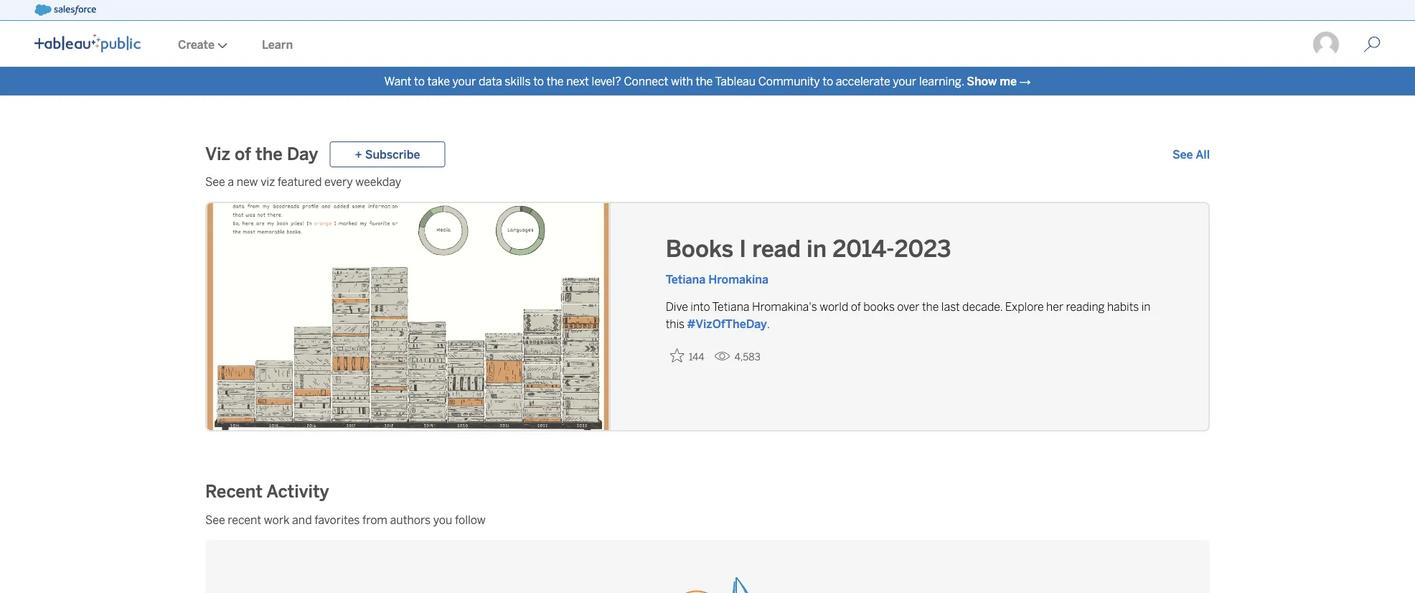 Task type: describe. For each thing, give the bounding box(es) containing it.
a
[[228, 175, 234, 188]]

dive
[[666, 300, 688, 313]]

go to search image
[[1347, 36, 1399, 53]]

logo image
[[34, 34, 141, 52]]

level?
[[592, 74, 622, 88]]

activity
[[267, 481, 329, 501]]

tableau
[[715, 74, 756, 88]]

subscribe
[[365, 148, 420, 161]]

of inside heading
[[235, 144, 251, 164]]

2 to from the left
[[534, 74, 544, 88]]

4,583
[[735, 351, 761, 363]]

of inside dive into tetiana hromakina's world of books over the last decade. explore her reading habits in this #vizoftheday .
[[851, 300, 861, 313]]

2 your from the left
[[893, 74, 917, 88]]

read
[[753, 235, 801, 263]]

.
[[767, 317, 770, 331]]

see all link
[[1173, 146, 1210, 163]]

recent activity
[[205, 481, 329, 501]]

from
[[363, 513, 388, 527]]

2023
[[895, 235, 952, 263]]

the left next
[[547, 74, 564, 88]]

new
[[237, 175, 258, 188]]

with
[[671, 74, 693, 88]]

accelerate
[[836, 74, 891, 88]]

and
[[292, 513, 312, 527]]

1 your from the left
[[453, 74, 476, 88]]

show
[[967, 74, 997, 88]]

show me link
[[967, 74, 1017, 88]]

i
[[740, 235, 747, 263]]

every
[[324, 175, 353, 188]]

books i read in 2014-2023 link
[[666, 233, 1169, 265]]

take
[[428, 74, 450, 88]]

salesforce logo image
[[34, 4, 96, 16]]

over
[[898, 300, 920, 313]]

see a new viz featured every weekday
[[205, 175, 401, 188]]

viz
[[261, 175, 275, 188]]

4,583 views element
[[709, 345, 767, 369]]

create button
[[161, 22, 245, 67]]

→
[[1020, 74, 1031, 88]]

Add Favorite button
[[666, 344, 709, 367]]

weekday
[[356, 175, 401, 188]]

world
[[820, 300, 849, 313]]

1 to from the left
[[414, 74, 425, 88]]

favorites
[[315, 513, 360, 527]]

giulia.masi2920 image
[[1312, 30, 1341, 59]]

books i read in 2014-2023
[[666, 235, 952, 263]]

tetiana hromakina link
[[666, 272, 769, 286]]

want
[[384, 74, 412, 88]]

the right with
[[696, 74, 713, 88]]

see a new viz featured every weekday element
[[205, 173, 1210, 190]]

her
[[1047, 300, 1064, 313]]

the inside viz of the day heading
[[256, 144, 283, 164]]

3 to from the left
[[823, 74, 834, 88]]



Task type: vqa. For each thing, say whether or not it's contained in the screenshot.
3rd Add Favorite icon from the right
no



Task type: locate. For each thing, give the bounding box(es) containing it.
your left learning.
[[893, 74, 917, 88]]

your
[[453, 74, 476, 88], [893, 74, 917, 88]]

tetiana inside dive into tetiana hromakina's world of books over the last decade. explore her reading habits in this #vizoftheday .
[[713, 300, 750, 313]]

#vizoftheday link
[[687, 317, 767, 331]]

me
[[1000, 74, 1017, 88]]

#vizoftheday
[[687, 317, 767, 331]]

decade.
[[963, 300, 1003, 313]]

see left the all
[[1173, 148, 1194, 161]]

of
[[235, 144, 251, 164], [851, 300, 861, 313]]

data
[[479, 74, 502, 88]]

0 horizontal spatial in
[[807, 235, 827, 263]]

day
[[287, 144, 318, 164]]

to right skills
[[534, 74, 544, 88]]

the up viz
[[256, 144, 283, 164]]

viz
[[205, 144, 230, 164]]

in
[[807, 235, 827, 263], [1142, 300, 1151, 313]]

1 horizontal spatial your
[[893, 74, 917, 88]]

+ subscribe
[[355, 148, 420, 161]]

follow
[[455, 513, 486, 527]]

authors
[[390, 513, 431, 527]]

2 vertical spatial see
[[205, 513, 225, 527]]

you
[[433, 513, 453, 527]]

0 vertical spatial of
[[235, 144, 251, 164]]

0 horizontal spatial of
[[235, 144, 251, 164]]

next
[[567, 74, 589, 88]]

tetiana up #vizoftheday
[[713, 300, 750, 313]]

into
[[691, 300, 710, 313]]

in right read
[[807, 235, 827, 263]]

connect
[[624, 74, 669, 88]]

habits
[[1108, 300, 1139, 313]]

tetiana up dive
[[666, 272, 706, 286]]

0 horizontal spatial to
[[414, 74, 425, 88]]

0 horizontal spatial your
[[453, 74, 476, 88]]

1 horizontal spatial in
[[1142, 300, 1151, 313]]

viz of the day heading
[[205, 143, 318, 166]]

0 vertical spatial in
[[807, 235, 827, 263]]

viz of the day
[[205, 144, 318, 164]]

see for see recent work and favorites from authors you follow
[[205, 513, 225, 527]]

in right the habits
[[1142, 300, 1151, 313]]

see all
[[1173, 148, 1210, 161]]

hromakina's
[[752, 300, 818, 313]]

1 vertical spatial in
[[1142, 300, 1151, 313]]

the left last
[[923, 300, 939, 313]]

+
[[355, 148, 362, 161]]

1 vertical spatial of
[[851, 300, 861, 313]]

all
[[1196, 148, 1210, 161]]

skills
[[505, 74, 531, 88]]

books
[[666, 235, 734, 263]]

create
[[178, 38, 215, 51]]

of right world
[[851, 300, 861, 313]]

books
[[864, 300, 895, 313]]

this
[[666, 317, 685, 331]]

see left a
[[205, 175, 225, 188]]

of right viz
[[235, 144, 251, 164]]

work
[[264, 513, 290, 527]]

1 vertical spatial tetiana
[[713, 300, 750, 313]]

0 vertical spatial see
[[1173, 148, 1194, 161]]

+ subscribe button
[[330, 141, 445, 167]]

see for see all
[[1173, 148, 1194, 161]]

see all viz of the day element
[[1173, 146, 1210, 163]]

learn
[[262, 38, 293, 51]]

1 horizontal spatial tetiana
[[713, 300, 750, 313]]

tetiana hromakina
[[666, 272, 769, 286]]

see
[[1173, 148, 1194, 161], [205, 175, 225, 188], [205, 513, 225, 527]]

144
[[689, 351, 705, 363]]

learn link
[[245, 22, 310, 67]]

dive into tetiana hromakina's world of books over the last decade. explore her reading habits in this #vizoftheday .
[[666, 300, 1151, 331]]

featured
[[278, 175, 322, 188]]

to left accelerate
[[823, 74, 834, 88]]

the
[[547, 74, 564, 88], [696, 74, 713, 88], [256, 144, 283, 164], [923, 300, 939, 313]]

2014-
[[833, 235, 895, 263]]

want to take your data skills to the next level? connect with the tableau community to accelerate your learning. show me →
[[384, 74, 1031, 88]]

see recent work and favorites from authors you follow
[[205, 513, 486, 527]]

reading
[[1066, 300, 1105, 313]]

0 horizontal spatial tetiana
[[666, 272, 706, 286]]

see recent work and favorites from authors you follow element
[[205, 511, 1210, 528]]

the inside dive into tetiana hromakina's world of books over the last decade. explore her reading habits in this #vizoftheday .
[[923, 300, 939, 313]]

community
[[759, 74, 820, 88]]

1 horizontal spatial of
[[851, 300, 861, 313]]

see left recent
[[205, 513, 225, 527]]

1 vertical spatial see
[[205, 175, 225, 188]]

to left the take
[[414, 74, 425, 88]]

recent
[[228, 513, 261, 527]]

recent
[[205, 481, 263, 501]]

recent activity heading
[[205, 480, 329, 503]]

your right the take
[[453, 74, 476, 88]]

see for see a new viz featured every weekday
[[205, 175, 225, 188]]

in inside books i read in 2014-2023 link
[[807, 235, 827, 263]]

learning.
[[920, 74, 965, 88]]

to
[[414, 74, 425, 88], [534, 74, 544, 88], [823, 74, 834, 88]]

explore
[[1006, 300, 1044, 313]]

in inside dive into tetiana hromakina's world of books over the last decade. explore her reading habits in this #vizoftheday .
[[1142, 300, 1151, 313]]

last
[[942, 300, 960, 313]]

hromakina
[[709, 272, 769, 286]]

2 horizontal spatial to
[[823, 74, 834, 88]]

tetiana
[[666, 272, 706, 286], [713, 300, 750, 313]]

1 horizontal spatial to
[[534, 74, 544, 88]]

0 vertical spatial tetiana
[[666, 272, 706, 286]]



